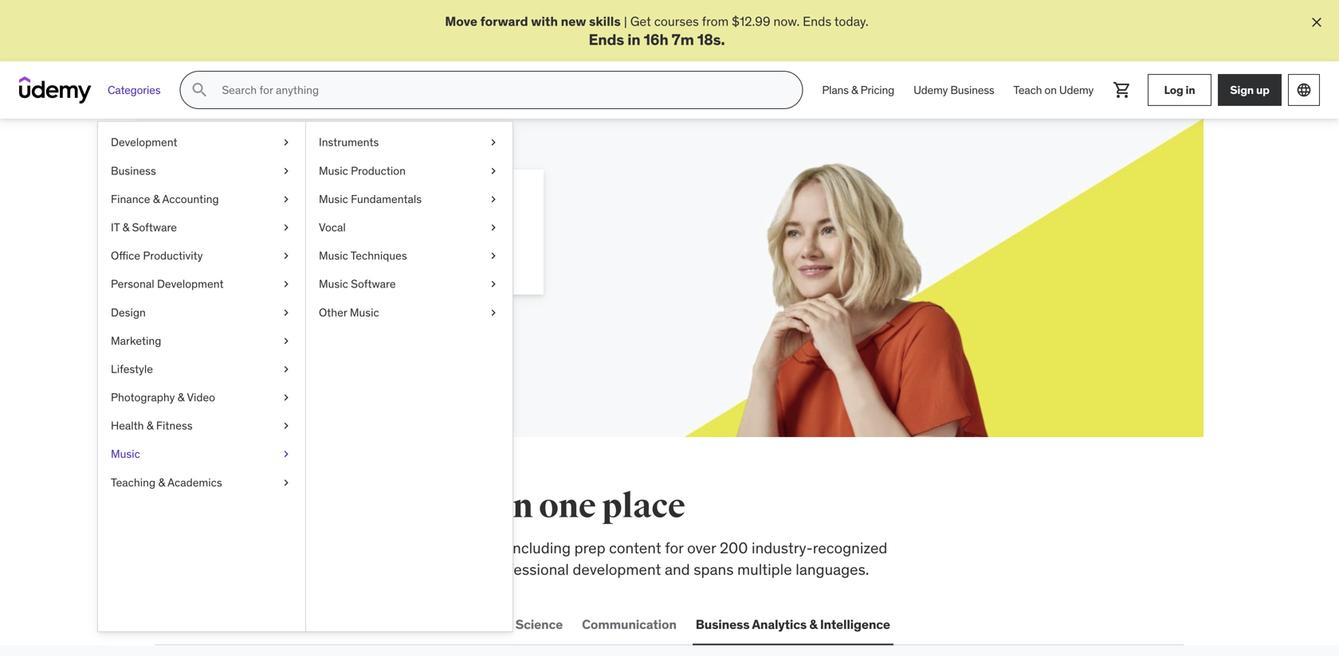 Task type: vqa. For each thing, say whether or not it's contained in the screenshot.
the IT to the top
yes



Task type: locate. For each thing, give the bounding box(es) containing it.
skills for your future expand your potential with a course for as little as $12.99. sale ends today.
[[212, 188, 494, 262]]

& inside it & software link
[[122, 220, 129, 235]]

$12.99
[[732, 13, 771, 29]]

business for business
[[111, 164, 156, 178]]

plans & pricing
[[822, 83, 895, 97]]

xsmall image for music techniques
[[487, 248, 500, 264]]

0 horizontal spatial for
[[288, 188, 326, 221]]

development for personal
[[157, 277, 224, 292]]

communication
[[582, 617, 677, 633]]

little
[[452, 228, 478, 244]]

1 vertical spatial business
[[111, 164, 156, 178]]

web
[[158, 617, 185, 633]]

it for it certifications
[[286, 617, 297, 633]]

0 vertical spatial software
[[132, 220, 177, 235]]

photography & video link
[[98, 384, 305, 412]]

& right teaching at bottom
[[158, 476, 165, 490]]

business down spans
[[696, 617, 750, 633]]

it left certifications
[[286, 617, 297, 633]]

0 horizontal spatial with
[[339, 228, 363, 244]]

1 vertical spatial your
[[258, 228, 282, 244]]

xsmall image inside music fundamentals link
[[487, 192, 500, 207]]

xsmall image
[[280, 135, 293, 151], [487, 135, 500, 151], [280, 163, 293, 179], [280, 192, 293, 207], [487, 192, 500, 207], [280, 220, 293, 236], [487, 220, 500, 236], [280, 248, 293, 264], [487, 248, 500, 264], [487, 305, 500, 321], [280, 334, 293, 349], [280, 390, 293, 406], [280, 447, 293, 463], [280, 475, 293, 491]]

skills up supports
[[341, 539, 375, 558]]

for for workplace
[[665, 539, 684, 558]]

development
[[573, 560, 661, 579]]

0 vertical spatial skills
[[589, 13, 621, 29]]

xsmall image inside music production link
[[487, 163, 500, 179]]

from
[[702, 13, 729, 29]]

xsmall image inside instruments link
[[487, 135, 500, 151]]

1 horizontal spatial software
[[351, 277, 396, 292]]

development down categories dropdown button
[[111, 135, 177, 150]]

music for music fundamentals
[[319, 192, 348, 206]]

skills inside move forward with new skills | get courses from $12.99 now. ends today. ends in 16h 7m 18s .
[[589, 13, 621, 29]]

marketing link
[[98, 327, 305, 356]]

xsmall image inside development link
[[280, 135, 293, 151]]

0 horizontal spatial business
[[111, 164, 156, 178]]

music up vocal
[[319, 192, 348, 206]]

it up office
[[111, 220, 120, 235]]

music
[[319, 164, 348, 178], [319, 192, 348, 206], [319, 249, 348, 263], [319, 277, 348, 292], [350, 306, 379, 320], [111, 447, 140, 462]]

xsmall image inside health & fitness link
[[280, 419, 293, 434]]

1 horizontal spatial it
[[286, 617, 297, 633]]

content
[[609, 539, 661, 558]]

xsmall image for marketing
[[280, 334, 293, 349]]

1 horizontal spatial today.
[[834, 13, 869, 29]]

you
[[356, 486, 413, 528]]

xsmall image inside music techniques link
[[487, 248, 500, 264]]

ends down '|'
[[589, 30, 624, 49]]

development down office productivity link
[[157, 277, 224, 292]]

personal development link
[[98, 270, 305, 299]]

0 vertical spatial with
[[531, 13, 558, 29]]

software
[[132, 220, 177, 235], [351, 277, 396, 292]]

courses
[[654, 13, 699, 29]]

& left video
[[178, 391, 184, 405]]

it & software link
[[98, 214, 305, 242]]

xsmall image for development
[[280, 277, 293, 292]]

xsmall image inside photography & video link
[[280, 390, 293, 406]]

0 horizontal spatial your
[[258, 228, 282, 244]]

office productivity
[[111, 249, 203, 263]]

academics
[[168, 476, 222, 490]]

& inside finance & accounting link
[[153, 192, 160, 206]]

it for it & software
[[111, 220, 120, 235]]

2 horizontal spatial business
[[951, 83, 995, 97]]

shopping cart with 0 items image
[[1113, 81, 1132, 100]]

workplace
[[268, 539, 338, 558]]

xsmall image for music fundamentals
[[487, 192, 500, 207]]

in down get
[[627, 30, 641, 49]]

software down techniques
[[351, 277, 396, 292]]

for inside covering critical workplace skills to technical topics, including prep content for over 200 industry-recognized certifications, our catalog supports well-rounded professional development and spans multiple languages.
[[665, 539, 684, 558]]

& for video
[[178, 391, 184, 405]]

xsmall image inside teaching & academics link
[[280, 475, 293, 491]]

& for fitness
[[147, 419, 153, 433]]

certifications,
[[155, 560, 247, 579]]

1 vertical spatial today.
[[315, 246, 349, 262]]

software up office productivity
[[132, 220, 177, 235]]

music techniques
[[319, 249, 407, 263]]

new
[[561, 13, 586, 29]]

1 horizontal spatial your
[[330, 188, 388, 221]]

2 vertical spatial for
[[665, 539, 684, 558]]

business analytics & intelligence button
[[693, 606, 894, 644]]

industry-
[[752, 539, 813, 558]]

with left a
[[339, 228, 363, 244]]

$12.99.
[[212, 246, 253, 262]]

data science button
[[482, 606, 566, 644]]

in right log on the right of the page
[[1186, 83, 1195, 97]]

0 horizontal spatial udemy
[[914, 83, 948, 97]]

& right plans
[[851, 83, 858, 97]]

udemy right on
[[1059, 83, 1094, 97]]

2 vertical spatial business
[[696, 617, 750, 633]]

xsmall image inside marketing link
[[280, 334, 293, 349]]

1 horizontal spatial ends
[[803, 13, 832, 29]]

video
[[187, 391, 215, 405]]

skills inside covering critical workplace skills to technical topics, including prep content for over 200 industry-recognized certifications, our catalog supports well-rounded professional development and spans multiple languages.
[[341, 539, 375, 558]]

1 udemy from the left
[[914, 83, 948, 97]]

1 horizontal spatial in
[[627, 30, 641, 49]]

music up "other"
[[319, 277, 348, 292]]

your up sale
[[258, 228, 282, 244]]

move
[[445, 13, 478, 29]]

in up including
[[502, 486, 533, 528]]

& inside teaching & academics link
[[158, 476, 165, 490]]

business left "teach"
[[951, 83, 995, 97]]

for up potential
[[288, 188, 326, 221]]

for up and
[[665, 539, 684, 558]]

development
[[111, 135, 177, 150], [157, 277, 224, 292], [188, 617, 267, 633]]

0 horizontal spatial it
[[111, 220, 120, 235]]

categories
[[108, 83, 161, 97]]

0 vertical spatial today.
[[834, 13, 869, 29]]

& for software
[[122, 220, 129, 235]]

& right health
[[147, 419, 153, 433]]

our
[[250, 560, 272, 579]]

get
[[630, 13, 651, 29]]

in
[[627, 30, 641, 49], [1186, 83, 1195, 97], [502, 486, 533, 528]]

0 horizontal spatial in
[[502, 486, 533, 528]]

0 vertical spatial development
[[111, 135, 177, 150]]

business analytics & intelligence
[[696, 617, 890, 633]]

in inside move forward with new skills | get courses from $12.99 now. ends today. ends in 16h 7m 18s .
[[627, 30, 641, 49]]

2 vertical spatial development
[[188, 617, 267, 633]]

today. inside skills for your future expand your potential with a course for as little as $12.99. sale ends today.
[[315, 246, 349, 262]]

music down vocal
[[319, 249, 348, 263]]

fitness
[[156, 419, 193, 433]]

& inside photography & video link
[[178, 391, 184, 405]]

as
[[436, 228, 449, 244], [481, 228, 494, 244]]

for right course
[[418, 228, 433, 244]]

& inside plans & pricing link
[[851, 83, 858, 97]]

xsmall image inside business link
[[280, 163, 293, 179]]

1 vertical spatial with
[[339, 228, 363, 244]]

xsmall image for &
[[280, 419, 293, 434]]

instruments link
[[306, 129, 513, 157]]

with left new
[[531, 13, 558, 29]]

forward
[[480, 13, 528, 29]]

1 vertical spatial for
[[418, 228, 433, 244]]

music for music production
[[319, 164, 348, 178]]

place
[[602, 486, 685, 528]]

xsmall image for office productivity
[[280, 248, 293, 264]]

xsmall image inside the music software link
[[487, 277, 500, 292]]

potential
[[286, 228, 336, 244]]

sale
[[257, 246, 281, 262]]

1 vertical spatial development
[[157, 277, 224, 292]]

xsmall image inside it & software link
[[280, 220, 293, 236]]

0 horizontal spatial as
[[436, 228, 449, 244]]

xsmall image
[[487, 163, 500, 179], [280, 277, 293, 292], [487, 277, 500, 292], [280, 305, 293, 321], [280, 362, 293, 378], [280, 419, 293, 434]]

.
[[721, 30, 725, 49]]

xsmall image inside personal development link
[[280, 277, 293, 292]]

1 vertical spatial in
[[1186, 83, 1195, 97]]

1 horizontal spatial with
[[531, 13, 558, 29]]

it inside button
[[286, 617, 297, 633]]

finance & accounting link
[[98, 185, 305, 214]]

other music
[[319, 306, 379, 320]]

supports
[[330, 560, 390, 579]]

sign
[[1230, 83, 1254, 97]]

skills left '|'
[[589, 13, 621, 29]]

as left little
[[436, 228, 449, 244]]

business inside button
[[696, 617, 750, 633]]

fundamentals
[[351, 192, 422, 206]]

development inside button
[[188, 617, 267, 633]]

1 horizontal spatial for
[[418, 228, 433, 244]]

it
[[111, 220, 120, 235], [286, 617, 297, 633]]

& up office
[[122, 220, 129, 235]]

1 vertical spatial it
[[286, 617, 297, 633]]

ends right now.
[[803, 13, 832, 29]]

2 vertical spatial skills
[[341, 539, 375, 558]]

close image
[[1309, 14, 1325, 30]]

with inside skills for your future expand your potential with a course for as little as $12.99. sale ends today.
[[339, 228, 363, 244]]

0 horizontal spatial today.
[[315, 246, 349, 262]]

health & fitness
[[111, 419, 193, 433]]

development right 'web'
[[188, 617, 267, 633]]

your up a
[[330, 188, 388, 221]]

xsmall image inside other music link
[[487, 305, 500, 321]]

2 horizontal spatial for
[[665, 539, 684, 558]]

production
[[351, 164, 406, 178]]

0 vertical spatial it
[[111, 220, 120, 235]]

health & fitness link
[[98, 412, 305, 441]]

& right finance
[[153, 192, 160, 206]]

udemy right pricing
[[914, 83, 948, 97]]

course
[[376, 228, 415, 244]]

1 horizontal spatial udemy
[[1059, 83, 1094, 97]]

2 horizontal spatial in
[[1186, 83, 1195, 97]]

xsmall image inside office productivity link
[[280, 248, 293, 264]]

today. down vocal
[[315, 246, 349, 262]]

spans
[[694, 560, 734, 579]]

1 as from the left
[[436, 228, 449, 244]]

music techniques link
[[306, 242, 513, 270]]

xsmall image inside vocal link
[[487, 220, 500, 236]]

xsmall image inside finance & accounting link
[[280, 192, 293, 207]]

xsmall image inside lifestyle link
[[280, 362, 293, 378]]

&
[[851, 83, 858, 97], [153, 192, 160, 206], [122, 220, 129, 235], [178, 391, 184, 405], [147, 419, 153, 433], [158, 476, 165, 490], [809, 617, 818, 633]]

0 vertical spatial in
[[627, 30, 641, 49]]

and
[[665, 560, 690, 579]]

xsmall image for finance & accounting
[[280, 192, 293, 207]]

log
[[1164, 83, 1184, 97]]

1 horizontal spatial business
[[696, 617, 750, 633]]

as right little
[[481, 228, 494, 244]]

other
[[319, 306, 347, 320]]

business up finance
[[111, 164, 156, 178]]

music fundamentals
[[319, 192, 422, 206]]

ends
[[803, 13, 832, 29], [589, 30, 624, 49]]

future
[[393, 188, 471, 221]]

xsmall image for development
[[280, 135, 293, 151]]

today. right now.
[[834, 13, 869, 29]]

skills up workplace
[[264, 486, 350, 528]]

lifestyle link
[[98, 356, 305, 384]]

finance & accounting
[[111, 192, 219, 206]]

music down "instruments"
[[319, 164, 348, 178]]

design
[[111, 306, 146, 320]]

xsmall image inside "music" link
[[280, 447, 293, 463]]

your
[[330, 188, 388, 221], [258, 228, 282, 244]]

& inside health & fitness link
[[147, 419, 153, 433]]

it & software
[[111, 220, 177, 235]]

& right "analytics"
[[809, 617, 818, 633]]

1 horizontal spatial as
[[481, 228, 494, 244]]

critical
[[219, 539, 264, 558]]

to
[[378, 539, 392, 558]]



Task type: describe. For each thing, give the bounding box(es) containing it.
up
[[1256, 83, 1270, 97]]

leadership button
[[397, 606, 469, 644]]

rounded
[[426, 560, 483, 579]]

udemy image
[[19, 77, 92, 104]]

teaching & academics link
[[98, 469, 305, 497]]

1 vertical spatial skills
[[264, 486, 350, 528]]

log in
[[1164, 83, 1195, 97]]

teach
[[1014, 83, 1042, 97]]

200
[[720, 539, 748, 558]]

xsmall image for photography & video
[[280, 390, 293, 406]]

data
[[485, 617, 513, 633]]

xsmall image for music
[[280, 447, 293, 463]]

business link
[[98, 157, 305, 185]]

move forward with new skills | get courses from $12.99 now. ends today. ends in 16h 7m 18s .
[[445, 13, 869, 49]]

intelligence
[[820, 617, 890, 633]]

xsmall image for production
[[487, 163, 500, 179]]

music production
[[319, 164, 406, 178]]

xsmall image for vocal
[[487, 220, 500, 236]]

pricing
[[861, 83, 895, 97]]

2 as from the left
[[481, 228, 494, 244]]

marketing
[[111, 334, 161, 348]]

& for pricing
[[851, 83, 858, 97]]

personal
[[111, 277, 154, 292]]

Search for anything text field
[[219, 77, 783, 104]]

prep
[[574, 539, 606, 558]]

music link
[[98, 441, 305, 469]]

2 vertical spatial in
[[502, 486, 533, 528]]

xsmall image for business
[[280, 163, 293, 179]]

xsmall image inside "design" link
[[280, 305, 293, 321]]

well-
[[393, 560, 426, 579]]

& for accounting
[[153, 192, 160, 206]]

all
[[155, 486, 201, 528]]

technical
[[396, 539, 457, 558]]

with inside move forward with new skills | get courses from $12.99 now. ends today. ends in 16h 7m 18s .
[[531, 13, 558, 29]]

music software
[[319, 277, 396, 292]]

udemy business link
[[904, 71, 1004, 109]]

0 horizontal spatial software
[[132, 220, 177, 235]]

development link
[[98, 129, 305, 157]]

techniques
[[351, 249, 407, 263]]

finance
[[111, 192, 150, 206]]

music for music techniques
[[319, 249, 348, 263]]

photography & video
[[111, 391, 215, 405]]

music down health
[[111, 447, 140, 462]]

need
[[419, 486, 496, 528]]

recognized
[[813, 539, 888, 558]]

the
[[207, 486, 258, 528]]

categories button
[[98, 71, 170, 109]]

choose a language image
[[1296, 82, 1312, 98]]

16h 7m 18s
[[644, 30, 721, 49]]

xsmall image for other music
[[487, 305, 500, 321]]

teaching & academics
[[111, 476, 222, 490]]

1 vertical spatial software
[[351, 277, 396, 292]]

teach on udemy
[[1014, 83, 1094, 97]]

udemy business
[[914, 83, 995, 97]]

data science
[[485, 617, 563, 633]]

plans & pricing link
[[813, 71, 904, 109]]

0 horizontal spatial ends
[[589, 30, 624, 49]]

business for business analytics & intelligence
[[696, 617, 750, 633]]

productivity
[[143, 249, 203, 263]]

office productivity link
[[98, 242, 305, 270]]

design link
[[98, 299, 305, 327]]

on
[[1045, 83, 1057, 97]]

2 udemy from the left
[[1059, 83, 1094, 97]]

music for music software
[[319, 277, 348, 292]]

xsmall image for teaching & academics
[[280, 475, 293, 491]]

xsmall image for software
[[487, 277, 500, 292]]

xsmall image for instruments
[[487, 135, 500, 151]]

communication button
[[579, 606, 680, 644]]

it certifications
[[286, 617, 381, 633]]

xsmall image for it & software
[[280, 220, 293, 236]]

all the skills you need in one place
[[155, 486, 685, 528]]

development for web
[[188, 617, 267, 633]]

& for academics
[[158, 476, 165, 490]]

plans
[[822, 83, 849, 97]]

one
[[539, 486, 596, 528]]

vocal
[[319, 220, 346, 235]]

0 vertical spatial your
[[330, 188, 388, 221]]

0 vertical spatial for
[[288, 188, 326, 221]]

submit search image
[[190, 81, 209, 100]]

certifications
[[300, 617, 381, 633]]

music software link
[[306, 270, 513, 299]]

accounting
[[162, 192, 219, 206]]

for for your
[[418, 228, 433, 244]]

expand
[[212, 228, 255, 244]]

ends
[[284, 246, 312, 262]]

multiple
[[737, 560, 792, 579]]

topics,
[[460, 539, 505, 558]]

covering critical workplace skills to technical topics, including prep content for over 200 industry-recognized certifications, our catalog supports well-rounded professional development and spans multiple languages.
[[155, 539, 888, 579]]

now.
[[774, 13, 800, 29]]

sign up link
[[1218, 74, 1282, 106]]

office
[[111, 249, 140, 263]]

photography
[[111, 391, 175, 405]]

music production link
[[306, 157, 513, 185]]

music fundamentals link
[[306, 185, 513, 214]]

instruments
[[319, 135, 379, 150]]

catalog
[[276, 560, 326, 579]]

including
[[509, 539, 571, 558]]

teach on udemy link
[[1004, 71, 1103, 109]]

sign up
[[1230, 83, 1270, 97]]

web development
[[158, 617, 267, 633]]

log in link
[[1148, 74, 1212, 106]]

& inside business analytics & intelligence button
[[809, 617, 818, 633]]

today. inside move forward with new skills | get courses from $12.99 now. ends today. ends in 16h 7m 18s .
[[834, 13, 869, 29]]

|
[[624, 13, 627, 29]]

web development button
[[155, 606, 270, 644]]

other music link
[[306, 299, 513, 327]]

languages.
[[796, 560, 869, 579]]

music down music software
[[350, 306, 379, 320]]

0 vertical spatial business
[[951, 83, 995, 97]]

vocal link
[[306, 214, 513, 242]]

science
[[515, 617, 563, 633]]



